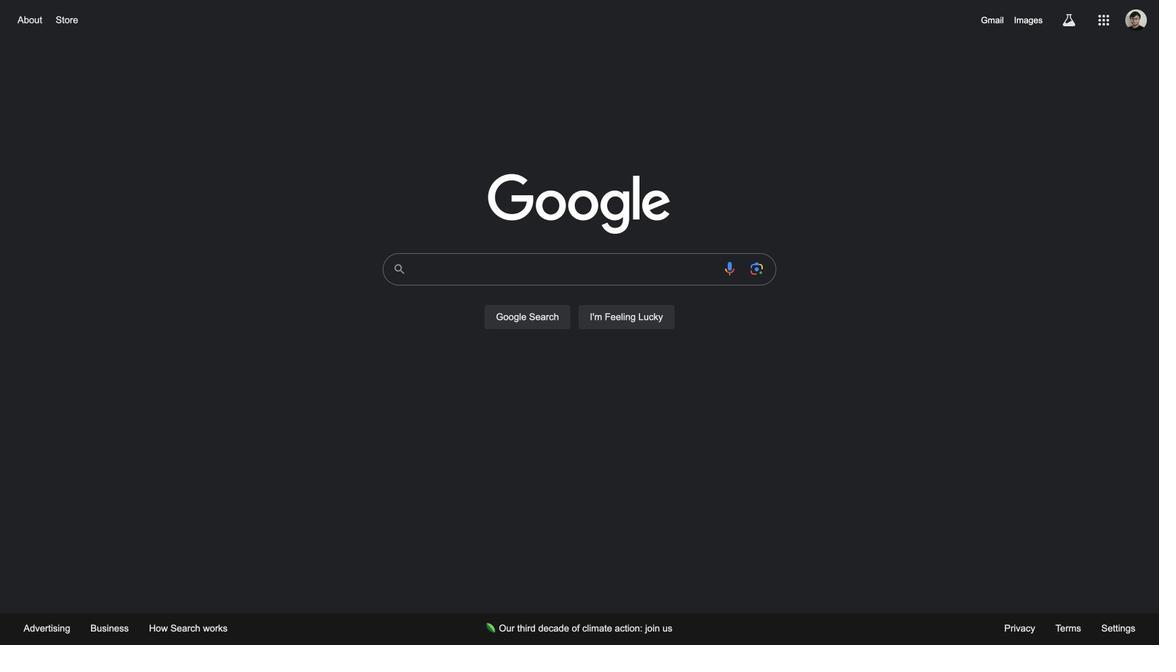 Task type: describe. For each thing, give the bounding box(es) containing it.
Search text field
[[415, 254, 714, 285]]



Task type: vqa. For each thing, say whether or not it's contained in the screenshot.
Spirit image on the left of the page
no



Task type: locate. For each thing, give the bounding box(es) containing it.
search by image image
[[749, 261, 765, 277]]

search by voice image
[[722, 261, 738, 277]]

search labs image
[[1061, 12, 1078, 28]]

google image
[[488, 174, 671, 236]]

None search field
[[13, 249, 1146, 345]]



